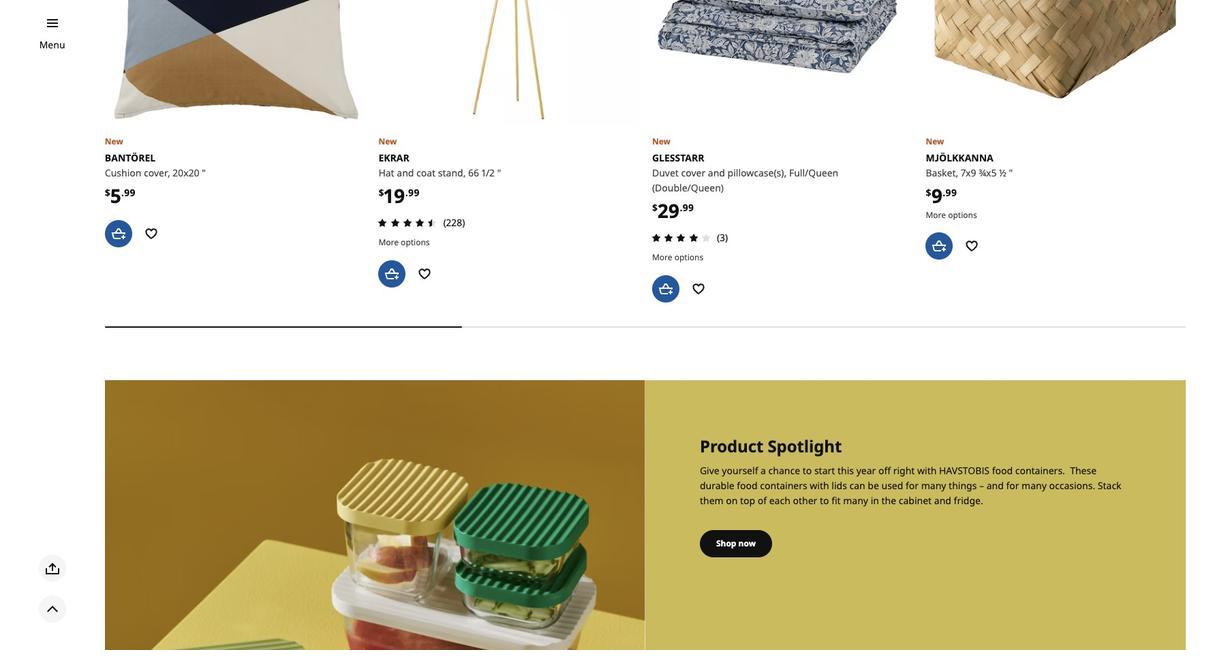 Task type: locate. For each thing, give the bounding box(es) containing it.
off
[[879, 465, 891, 478]]

more down review: 4 out of 5 stars. total reviews: 3 image
[[653, 252, 673, 263]]

scrollbar
[[105, 319, 1187, 335]]

to left fit
[[820, 495, 830, 508]]

" right 1/2
[[498, 167, 501, 180]]

"
[[202, 167, 206, 180], [498, 167, 501, 180], [1010, 167, 1014, 180]]

more for 29
[[653, 252, 673, 263]]

99 inside "$ 29 . 99"
[[683, 201, 694, 214]]

. down basket,
[[943, 186, 946, 199]]

lids
[[832, 480, 848, 493]]

more options down review: 4.6 out of 5 stars. total reviews: 228 "image"
[[379, 237, 430, 248]]

new ekrar hat and coat stand, 66 1/2 " $ 19 . 99
[[379, 136, 501, 209]]

new up bantörel
[[105, 136, 123, 148]]

0 vertical spatial options
[[949, 209, 978, 221]]

start
[[815, 465, 836, 478]]

99 right 19
[[408, 186, 420, 199]]

0 horizontal spatial food
[[737, 480, 758, 493]]

for
[[906, 480, 919, 493], [1007, 480, 1020, 493]]

coat
[[417, 167, 436, 180]]

99
[[124, 186, 136, 199], [408, 186, 420, 199], [946, 186, 958, 199], [683, 201, 694, 214]]

menu
[[39, 38, 65, 51]]

. inside new bantörel cushion cover, 20x20 " $ 5 . 99
[[121, 186, 124, 199]]

fit
[[832, 495, 841, 508]]

stack
[[1099, 480, 1122, 493]]

options for 29
[[675, 252, 704, 263]]

$ down hat
[[379, 186, 384, 199]]

new inside new bantörel cushion cover, 20x20 " $ 5 . 99
[[105, 136, 123, 148]]

5
[[110, 183, 121, 209]]

. inside new mjölkkanna basket, 7x9 ¾x5 ½ " $ 9 . 99
[[943, 186, 946, 199]]

to left start
[[803, 465, 812, 478]]

2 horizontal spatial "
[[1010, 167, 1014, 180]]

many
[[922, 480, 947, 493], [1022, 480, 1047, 493], [844, 495, 869, 508]]

0 horizontal spatial many
[[844, 495, 869, 508]]

99 down the "(double/queen)"
[[683, 201, 694, 214]]

1 horizontal spatial many
[[922, 480, 947, 493]]

0 horizontal spatial more
[[379, 237, 399, 248]]

this
[[838, 465, 855, 478]]

with down start
[[810, 480, 830, 493]]

many down can
[[844, 495, 869, 508]]

many down the 'containers.'
[[1022, 480, 1047, 493]]

" inside 'new ekrar hat and coat stand, 66 1/2 " $ 19 . 99'
[[498, 167, 501, 180]]

and right cover
[[708, 167, 726, 180]]

containers
[[761, 480, 808, 493]]

bantörel
[[105, 152, 156, 165]]

cover
[[682, 167, 706, 180]]

more down review: 4.6 out of 5 stars. total reviews: 228 "image"
[[379, 237, 399, 248]]

mjölkkanna
[[926, 152, 994, 165]]

more options down review: 4 out of 5 stars. total reviews: 3 image
[[653, 252, 704, 263]]

1 horizontal spatial to
[[820, 495, 830, 508]]

29
[[658, 198, 680, 224]]

2 new from the left
[[379, 136, 397, 148]]

1 vertical spatial options
[[401, 237, 430, 248]]

food
[[993, 465, 1013, 478], [737, 480, 758, 493]]

. down the "(double/queen)"
[[680, 201, 683, 214]]

and
[[397, 167, 414, 180], [708, 167, 726, 180], [987, 480, 1004, 493], [935, 495, 952, 508]]

review: 4.6 out of 5 stars. total reviews: 228 image
[[375, 215, 441, 231]]

$ down basket,
[[926, 186, 932, 199]]

0 horizontal spatial options
[[401, 237, 430, 248]]

new inside new mjölkkanna basket, 7x9 ¾x5 ½ " $ 9 . 99
[[926, 136, 945, 148]]

new mjölkkanna basket, 7x9 ¾x5 ½ " $ 9 . 99
[[926, 136, 1014, 209]]

1 vertical spatial with
[[810, 480, 830, 493]]

options down review: 4 out of 5 stars. total reviews: 3 image
[[675, 252, 704, 263]]

$ inside new mjölkkanna basket, 7x9 ¾x5 ½ " $ 9 . 99
[[926, 186, 932, 199]]

bantörel cushion cover, multicolor, 20x20 " image
[[105, 0, 365, 125]]

new for 9
[[926, 136, 945, 148]]

1 horizontal spatial food
[[993, 465, 1013, 478]]

1 new from the left
[[105, 136, 123, 148]]

new
[[105, 136, 123, 148], [379, 136, 397, 148], [653, 136, 671, 148], [926, 136, 945, 148]]

0 vertical spatial more
[[926, 209, 947, 221]]

0 vertical spatial to
[[803, 465, 812, 478]]

yourself
[[722, 465, 759, 478]]

2 vertical spatial more options
[[653, 252, 704, 263]]

. down cushion
[[121, 186, 124, 199]]

1 vertical spatial more options
[[379, 237, 430, 248]]

options for 19
[[401, 237, 430, 248]]

. up review: 4.6 out of 5 stars. total reviews: 228 "image"
[[406, 186, 408, 199]]

0 horizontal spatial "
[[202, 167, 206, 180]]

new up glesstarr
[[653, 136, 671, 148]]

2 horizontal spatial more options
[[926, 209, 978, 221]]

options
[[949, 209, 978, 221], [401, 237, 430, 248], [675, 252, 704, 263]]

1 horizontal spatial "
[[498, 167, 501, 180]]

0 horizontal spatial more options
[[379, 237, 430, 248]]

9
[[932, 183, 943, 209]]

food up top
[[737, 480, 758, 493]]

$
[[105, 186, 110, 199], [379, 186, 384, 199], [926, 186, 932, 199], [653, 201, 658, 214]]

mjölkkanna basket, bamboo, 7x9 ¾x5 ½ " image
[[926, 0, 1187, 125]]

¾x5
[[979, 167, 997, 180]]

2 " from the left
[[498, 167, 501, 180]]

0 horizontal spatial to
[[803, 465, 812, 478]]

options down review: 4.6 out of 5 stars. total reviews: 228 "image"
[[401, 237, 430, 248]]

shop now button
[[700, 531, 773, 558]]

.
[[121, 186, 124, 199], [406, 186, 408, 199], [943, 186, 946, 199], [680, 201, 683, 214]]

full/queen
[[790, 167, 839, 180]]

99 right the 9
[[946, 186, 958, 199]]

new up mjölkkanna
[[926, 136, 945, 148]]

99 inside new mjölkkanna basket, 7x9 ¾x5 ½ " $ 9 . 99
[[946, 186, 958, 199]]

with
[[918, 465, 937, 478], [810, 480, 830, 493]]

" right 20x20
[[202, 167, 206, 180]]

" right ½
[[1010, 167, 1014, 180]]

0 vertical spatial with
[[918, 465, 937, 478]]

give
[[700, 465, 720, 478]]

3 " from the left
[[1010, 167, 1014, 180]]

more options down the 9
[[926, 209, 978, 221]]

$ down duvet
[[653, 201, 658, 214]]

review: 4 out of 5 stars. total reviews: 3 image
[[649, 230, 715, 246]]

1 horizontal spatial options
[[675, 252, 704, 263]]

food left the 'containers.'
[[993, 465, 1013, 478]]

options down 7x9
[[949, 209, 978, 221]]

shop
[[717, 538, 737, 550]]

1 " from the left
[[202, 167, 206, 180]]

4 new from the left
[[926, 136, 945, 148]]

1 horizontal spatial more options
[[653, 252, 704, 263]]

more options
[[926, 209, 978, 221], [379, 237, 430, 248], [653, 252, 704, 263]]

more down the 9
[[926, 209, 947, 221]]

many up the cabinet
[[922, 480, 947, 493]]

more options for 19
[[379, 237, 430, 248]]

0 vertical spatial food
[[993, 465, 1013, 478]]

them
[[700, 495, 724, 508]]

to
[[803, 465, 812, 478], [820, 495, 830, 508]]

ekrar hat and coat stand, dark yellow, 66 1/2 " image
[[379, 0, 639, 125]]

menu button
[[39, 38, 65, 53]]

(double/queen)
[[653, 182, 724, 195]]

1 vertical spatial food
[[737, 480, 758, 493]]

1 vertical spatial more
[[379, 237, 399, 248]]

1 horizontal spatial more
[[653, 252, 673, 263]]

99 right 5
[[124, 186, 136, 199]]

for up the cabinet
[[906, 480, 919, 493]]

pillowcase(s),
[[728, 167, 787, 180]]

. inside 'new ekrar hat and coat stand, 66 1/2 " $ 19 . 99'
[[406, 186, 408, 199]]

1/2
[[482, 167, 495, 180]]

product spotlight
[[700, 435, 842, 457]]

give yourself a chance to start this year off right with havstobis food containers.  these durable food containers with lids can be used for many things – and for many occasions. stack them on top of each other to fit many in the cabinet and fridge.
[[700, 465, 1122, 508]]

shop now
[[717, 538, 756, 550]]

99 inside new bantörel cushion cover, 20x20 " $ 5 . 99
[[124, 186, 136, 199]]

new inside 'new ekrar hat and coat stand, 66 1/2 " $ 19 . 99'
[[379, 136, 397, 148]]

can
[[850, 480, 866, 493]]

glesstarr duvet cover and pillowcase(s), dark blue/white, full/queen (double/queen) image
[[653, 0, 913, 125]]

for right –
[[1007, 480, 1020, 493]]

new up ekrar
[[379, 136, 397, 148]]

and down ekrar
[[397, 167, 414, 180]]

0 vertical spatial more options
[[926, 209, 978, 221]]

" inside new mjölkkanna basket, 7x9 ¾x5 ½ " $ 9 . 99
[[1010, 167, 1014, 180]]

chance
[[769, 465, 801, 478]]

2 vertical spatial options
[[675, 252, 704, 263]]

$ down cushion
[[105, 186, 110, 199]]

1 horizontal spatial with
[[918, 465, 937, 478]]

1 horizontal spatial for
[[1007, 480, 1020, 493]]

with right right
[[918, 465, 937, 478]]

1 vertical spatial to
[[820, 495, 830, 508]]

2 vertical spatial more
[[653, 252, 673, 263]]

more
[[926, 209, 947, 221], [379, 237, 399, 248], [653, 252, 673, 263]]

7x9
[[962, 167, 977, 180]]

0 horizontal spatial for
[[906, 480, 919, 493]]



Task type: describe. For each thing, give the bounding box(es) containing it.
fridge.
[[954, 495, 984, 508]]

$ inside new bantörel cushion cover, 20x20 " $ 5 . 99
[[105, 186, 110, 199]]

20x20
[[173, 167, 200, 180]]

on
[[726, 495, 738, 508]]

the
[[882, 495, 897, 508]]

durable
[[700, 480, 735, 493]]

2 for from the left
[[1007, 480, 1020, 493]]

cushion
[[105, 167, 141, 180]]

basket,
[[926, 167, 959, 180]]

hat
[[379, 167, 395, 180]]

19
[[384, 183, 406, 209]]

cover,
[[144, 167, 170, 180]]

full/queen (double/queen)
[[653, 167, 839, 195]]

$ inside 'new ekrar hat and coat stand, 66 1/2 " $ 19 . 99'
[[379, 186, 384, 199]]

other
[[793, 495, 818, 508]]

1 for from the left
[[906, 480, 919, 493]]

more for 19
[[379, 237, 399, 248]]

ekrar
[[379, 152, 410, 165]]

new bantörel cushion cover, 20x20 " $ 5 . 99
[[105, 136, 206, 209]]

glesstarr
[[653, 152, 705, 165]]

containers.
[[1016, 465, 1066, 478]]

66
[[469, 167, 480, 180]]

year
[[857, 465, 877, 478]]

new for 19
[[379, 136, 397, 148]]

be
[[868, 480, 880, 493]]

havstobis
[[940, 465, 990, 478]]

and inside 'new ekrar hat and coat stand, 66 1/2 " $ 19 . 99'
[[397, 167, 414, 180]]

used
[[882, 480, 904, 493]]

2 horizontal spatial more
[[926, 209, 947, 221]]

duvet cover and pillowcase(s),
[[653, 167, 790, 180]]

in
[[871, 495, 880, 508]]

99 inside 'new ekrar hat and coat stand, 66 1/2 " $ 19 . 99'
[[408, 186, 420, 199]]

things
[[949, 480, 978, 493]]

(3)
[[717, 231, 729, 244]]

spotlight
[[768, 435, 842, 457]]

right
[[894, 465, 916, 478]]

more options for 29
[[653, 252, 704, 263]]

2 horizontal spatial many
[[1022, 480, 1047, 493]]

a
[[761, 465, 767, 478]]

cabinet
[[899, 495, 932, 508]]

duvet
[[653, 167, 679, 180]]

and right –
[[987, 480, 1004, 493]]

and down things
[[935, 495, 952, 508]]

2 horizontal spatial options
[[949, 209, 978, 221]]

top
[[741, 495, 756, 508]]

(228)
[[444, 216, 465, 229]]

stand,
[[438, 167, 466, 180]]

occasions.
[[1050, 480, 1096, 493]]

½
[[1000, 167, 1007, 180]]

$ inside "$ 29 . 99"
[[653, 201, 658, 214]]

$ 29 . 99
[[653, 198, 694, 224]]

now
[[739, 538, 756, 550]]

3 new from the left
[[653, 136, 671, 148]]

0 horizontal spatial with
[[810, 480, 830, 493]]

new for 5
[[105, 136, 123, 148]]

product
[[700, 435, 764, 457]]

of
[[758, 495, 767, 508]]

–
[[980, 480, 985, 493]]

" inside new bantörel cushion cover, 20x20 " $ 5 . 99
[[202, 167, 206, 180]]

each
[[770, 495, 791, 508]]

. inside "$ 29 . 99"
[[680, 201, 683, 214]]



Task type: vqa. For each thing, say whether or not it's contained in the screenshot.
NEW MJÖLKKANNA BASKET, 7X9 ¾X5 ½ " $ 9 . 99
yes



